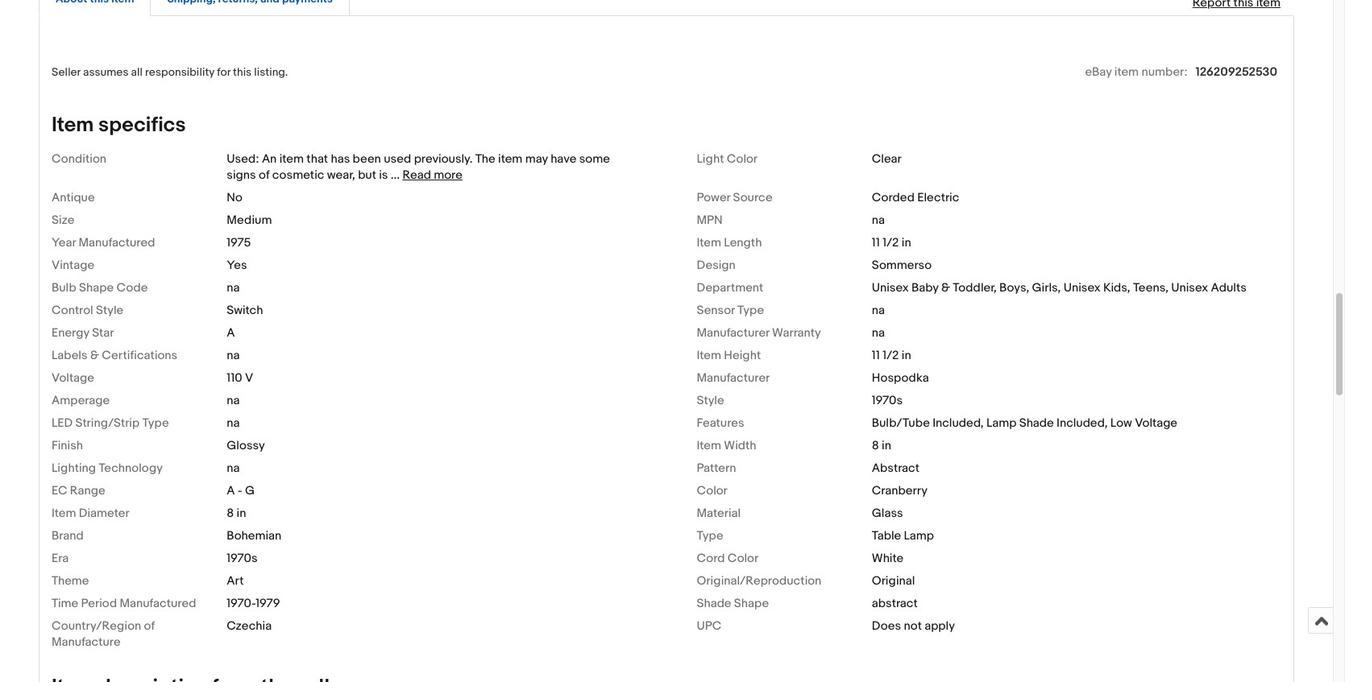 Task type: locate. For each thing, give the bounding box(es) containing it.
0 vertical spatial a
[[227, 325, 235, 341]]

shape down original/reproduction
[[734, 596, 769, 612]]

1970-1979
[[227, 596, 280, 612]]

have
[[551, 151, 577, 167]]

1 vertical spatial manufacturer
[[697, 371, 770, 386]]

na for led string/strip type
[[227, 416, 240, 431]]

11 1/2 in for item length
[[872, 235, 912, 250]]

0 vertical spatial color
[[727, 151, 758, 167]]

certifications
[[102, 348, 178, 363]]

0 horizontal spatial style
[[96, 303, 124, 318]]

na down 110
[[227, 393, 240, 408]]

11 for height
[[872, 348, 880, 363]]

110
[[227, 371, 242, 386]]

but
[[358, 167, 376, 183]]

item for item specifics
[[52, 113, 94, 138]]

voltage
[[52, 371, 94, 386], [1135, 416, 1178, 431]]

11 up hospodka
[[872, 348, 880, 363]]

0 vertical spatial type
[[738, 303, 764, 318]]

material
[[697, 506, 741, 521]]

1 vertical spatial 1/2
[[883, 348, 899, 363]]

signs
[[227, 167, 256, 183]]

item for item length
[[697, 235, 722, 250]]

of down the time period manufactured
[[144, 619, 155, 634]]

manufactured right period
[[120, 596, 196, 612]]

has
[[331, 151, 350, 167]]

year manufactured
[[52, 235, 155, 250]]

1979
[[256, 596, 280, 612]]

type up cord
[[697, 529, 724, 544]]

na up glossy
[[227, 416, 240, 431]]

8 for width
[[872, 438, 879, 454]]

included, left low
[[1057, 416, 1108, 431]]

1 vertical spatial 8
[[227, 506, 234, 521]]

of down an
[[259, 167, 270, 183]]

0 horizontal spatial 8
[[227, 506, 234, 521]]

1 horizontal spatial included,
[[1057, 416, 1108, 431]]

0 horizontal spatial of
[[144, 619, 155, 634]]

1 vertical spatial lamp
[[904, 529, 934, 544]]

1 vertical spatial type
[[142, 416, 169, 431]]

a down switch
[[227, 325, 235, 341]]

light
[[697, 151, 724, 167]]

0 horizontal spatial lamp
[[904, 529, 934, 544]]

shade shape
[[697, 596, 769, 612]]

1970s up art
[[227, 551, 258, 566]]

1/2 for length
[[883, 235, 899, 250]]

not
[[904, 619, 922, 634]]

1 vertical spatial voltage
[[1135, 416, 1178, 431]]

0 horizontal spatial 1970s
[[227, 551, 258, 566]]

na up -
[[227, 461, 240, 476]]

wear,
[[327, 167, 355, 183]]

technology
[[99, 461, 163, 476]]

lamp
[[987, 416, 1017, 431], [904, 529, 934, 544]]

brand
[[52, 529, 84, 544]]

a for a - g
[[227, 483, 235, 499]]

manufacturer for manufacturer
[[697, 371, 770, 386]]

11 1/2 in up hospodka
[[872, 348, 912, 363]]

item up the "cosmetic"
[[280, 151, 304, 167]]

hospodka
[[872, 371, 929, 386]]

0 vertical spatial of
[[259, 167, 270, 183]]

tab list
[[39, 0, 1295, 16]]

8 down a - g
[[227, 506, 234, 521]]

11 1/2 in
[[872, 235, 912, 250], [872, 348, 912, 363]]

11 1/2 in up sommerso
[[872, 235, 912, 250]]

2 vertical spatial type
[[697, 529, 724, 544]]

1 vertical spatial manufactured
[[120, 596, 196, 612]]

shape for bulb
[[79, 280, 114, 296]]

included, right bulb/tube on the right bottom of the page
[[933, 416, 984, 431]]

1970s down hospodka
[[872, 393, 903, 408]]

1 horizontal spatial lamp
[[987, 416, 1017, 431]]

na down sommerso
[[872, 303, 885, 318]]

2 1/2 from the top
[[883, 348, 899, 363]]

0 horizontal spatial 8 in
[[227, 506, 246, 521]]

manufacturer down the item height
[[697, 371, 770, 386]]

2 horizontal spatial type
[[738, 303, 764, 318]]

1 horizontal spatial 8 in
[[872, 438, 892, 454]]

energy star
[[52, 325, 114, 341]]

1 horizontal spatial of
[[259, 167, 270, 183]]

1 1/2 from the top
[[883, 235, 899, 250]]

8 in up abstract
[[872, 438, 892, 454]]

antique
[[52, 190, 95, 205]]

1 horizontal spatial item
[[498, 151, 523, 167]]

110 v
[[227, 371, 253, 386]]

0 vertical spatial shape
[[79, 280, 114, 296]]

country/region
[[52, 619, 141, 634]]

yes
[[227, 258, 247, 273]]

shape up control style
[[79, 280, 114, 296]]

bohemian
[[227, 529, 282, 544]]

bulb shape code
[[52, 280, 148, 296]]

color right light
[[727, 151, 758, 167]]

na for sensor type
[[872, 303, 885, 318]]

1/2
[[883, 235, 899, 250], [883, 348, 899, 363]]

0 vertical spatial manufactured
[[79, 235, 155, 250]]

art
[[227, 574, 244, 589]]

item up "condition"
[[52, 113, 94, 138]]

unisex right teens,
[[1172, 280, 1209, 296]]

color down "pattern"
[[697, 483, 728, 499]]

1 horizontal spatial unisex
[[1064, 280, 1101, 296]]

voltage down labels
[[52, 371, 94, 386]]

0 horizontal spatial shade
[[697, 596, 732, 612]]

item right ebay
[[1115, 64, 1139, 80]]

item right the the
[[498, 151, 523, 167]]

8 in for item diameter
[[227, 506, 246, 521]]

table
[[872, 529, 901, 544]]

control style
[[52, 303, 124, 318]]

seller assumes all responsibility for this listing.
[[52, 65, 288, 79]]

8 in
[[872, 438, 892, 454], [227, 506, 246, 521]]

ec range
[[52, 483, 105, 499]]

2 a from the top
[[227, 483, 235, 499]]

power source
[[697, 190, 773, 205]]

0 horizontal spatial included,
[[933, 416, 984, 431]]

included,
[[933, 416, 984, 431], [1057, 416, 1108, 431]]

style up star
[[96, 303, 124, 318]]

1 unisex from the left
[[872, 280, 909, 296]]

more
[[434, 167, 463, 183]]

assumes
[[83, 65, 129, 79]]

1 vertical spatial a
[[227, 483, 235, 499]]

1 manufacturer from the top
[[697, 325, 770, 341]]

na for labels & certifications
[[227, 348, 240, 363]]

2 manufacturer from the top
[[697, 371, 770, 386]]

2 unisex from the left
[[1064, 280, 1101, 296]]

unisex down sommerso
[[872, 280, 909, 296]]

czechia
[[227, 619, 272, 634]]

1 a from the top
[[227, 325, 235, 341]]

unisex baby & toddler, boys, girls, unisex kids, teens, unisex adults
[[872, 280, 1247, 296]]

a for a
[[227, 325, 235, 341]]

1 vertical spatial shape
[[734, 596, 769, 612]]

0 vertical spatial 8 in
[[872, 438, 892, 454]]

item up "pattern"
[[697, 438, 722, 454]]

1 11 from the top
[[872, 235, 880, 250]]

1 vertical spatial color
[[697, 483, 728, 499]]

1 vertical spatial 11
[[872, 348, 880, 363]]

na down corded
[[872, 213, 885, 228]]

0 vertical spatial 1/2
[[883, 235, 899, 250]]

1 horizontal spatial style
[[697, 393, 724, 408]]

an
[[262, 151, 277, 167]]

may
[[525, 151, 548, 167]]

this
[[233, 65, 252, 79]]

previously.
[[414, 151, 473, 167]]

voltage right low
[[1135, 416, 1178, 431]]

1 11 1/2 in from the top
[[872, 235, 912, 250]]

unisex left kids,
[[1064, 280, 1101, 296]]

style up features
[[697, 393, 724, 408]]

0 vertical spatial 8
[[872, 438, 879, 454]]

0 horizontal spatial &
[[90, 348, 99, 363]]

8 in down -
[[227, 506, 246, 521]]

ebay
[[1085, 64, 1112, 80]]

3 unisex from the left
[[1172, 280, 1209, 296]]

1 horizontal spatial 8
[[872, 438, 879, 454]]

some
[[579, 151, 610, 167]]

a
[[227, 325, 235, 341], [227, 483, 235, 499]]

does
[[872, 619, 901, 634]]

read
[[403, 167, 431, 183]]

power
[[697, 190, 731, 205]]

manufacturer down the sensor type in the right of the page
[[697, 325, 770, 341]]

1 vertical spatial 11 1/2 in
[[872, 348, 912, 363]]

item up brand
[[52, 506, 76, 521]]

type right 'string/strip'
[[142, 416, 169, 431]]

teens,
[[1133, 280, 1169, 296]]

1 vertical spatial style
[[697, 393, 724, 408]]

labels & certifications
[[52, 348, 178, 363]]

na
[[872, 213, 885, 228], [227, 280, 240, 296], [872, 303, 885, 318], [872, 325, 885, 341], [227, 348, 240, 363], [227, 393, 240, 408], [227, 416, 240, 431], [227, 461, 240, 476]]

0 vertical spatial lamp
[[987, 416, 1017, 431]]

color up original/reproduction
[[728, 551, 759, 566]]

used
[[384, 151, 411, 167]]

0 vertical spatial 11
[[872, 235, 880, 250]]

1 horizontal spatial 1970s
[[872, 393, 903, 408]]

0 vertical spatial 11 1/2 in
[[872, 235, 912, 250]]

na up 110
[[227, 348, 240, 363]]

type up the manufacturer warranty
[[738, 303, 764, 318]]

unisex
[[872, 280, 909, 296], [1064, 280, 1101, 296], [1172, 280, 1209, 296]]

11 1/2 in for item height
[[872, 348, 912, 363]]

1 vertical spatial 8 in
[[227, 506, 246, 521]]

white
[[872, 551, 904, 566]]

0 horizontal spatial unisex
[[872, 280, 909, 296]]

11 for length
[[872, 235, 880, 250]]

in down a - g
[[237, 506, 246, 521]]

0 vertical spatial manufacturer
[[697, 325, 770, 341]]

126209252530
[[1196, 64, 1278, 80]]

manufactured up code
[[79, 235, 155, 250]]

cranberry
[[872, 483, 928, 499]]

1 vertical spatial of
[[144, 619, 155, 634]]

na up hospodka
[[872, 325, 885, 341]]

glossy
[[227, 438, 265, 454]]

of
[[259, 167, 270, 183], [144, 619, 155, 634]]

read more
[[403, 167, 463, 183]]

color for cord color
[[728, 551, 759, 566]]

1/2 up sommerso
[[883, 235, 899, 250]]

2 vertical spatial color
[[728, 551, 759, 566]]

0 vertical spatial 1970s
[[872, 393, 903, 408]]

0 vertical spatial voltage
[[52, 371, 94, 386]]

8 up abstract
[[872, 438, 879, 454]]

item down mpn
[[697, 235, 722, 250]]

0 vertical spatial &
[[942, 280, 950, 296]]

0 horizontal spatial item
[[280, 151, 304, 167]]

1 horizontal spatial voltage
[[1135, 416, 1178, 431]]

a left -
[[227, 483, 235, 499]]

ec
[[52, 483, 67, 499]]

finish
[[52, 438, 83, 454]]

& right baby
[[942, 280, 950, 296]]

2 11 1/2 in from the top
[[872, 348, 912, 363]]

of inside country/region of manufacture
[[144, 619, 155, 634]]

manufacturer warranty
[[697, 325, 821, 341]]

energy
[[52, 325, 89, 341]]

amperage
[[52, 393, 110, 408]]

1 vertical spatial 1970s
[[227, 551, 258, 566]]

2 11 from the top
[[872, 348, 880, 363]]

electric
[[918, 190, 960, 205]]

2 horizontal spatial unisex
[[1172, 280, 1209, 296]]

& down star
[[90, 348, 99, 363]]

features
[[697, 416, 745, 431]]

switch
[[227, 303, 263, 318]]

0 horizontal spatial type
[[142, 416, 169, 431]]

11 up sommerso
[[872, 235, 880, 250]]

0 horizontal spatial shape
[[79, 280, 114, 296]]

manufactured
[[79, 235, 155, 250], [120, 596, 196, 612]]

1 horizontal spatial shade
[[1020, 416, 1054, 431]]

na for manufacturer warranty
[[872, 325, 885, 341]]

item left height
[[697, 348, 722, 363]]

1 horizontal spatial shape
[[734, 596, 769, 612]]

na down yes
[[227, 280, 240, 296]]

manufacturer for manufacturer warranty
[[697, 325, 770, 341]]

1/2 up hospodka
[[883, 348, 899, 363]]



Task type: vqa. For each thing, say whether or not it's contained in the screenshot.
THE 'SOME' on the top left of page
yes



Task type: describe. For each thing, give the bounding box(es) containing it.
original
[[872, 574, 915, 589]]

cosmetic
[[272, 167, 324, 183]]

of inside used: an item that has been used previously. the item may have some signs of cosmetic wear, but is ...
[[259, 167, 270, 183]]

1970-
[[227, 596, 256, 612]]

0 horizontal spatial voltage
[[52, 371, 94, 386]]

control
[[52, 303, 93, 318]]

vintage
[[52, 258, 94, 273]]

all
[[131, 65, 143, 79]]

specifics
[[98, 113, 186, 138]]

in up abstract
[[882, 438, 892, 454]]

in up hospodka
[[902, 348, 912, 363]]

bulb
[[52, 280, 76, 296]]

time period manufactured
[[52, 596, 196, 612]]

item for item diameter
[[52, 506, 76, 521]]

-
[[238, 483, 242, 499]]

the
[[475, 151, 496, 167]]

1970s for era
[[227, 551, 258, 566]]

2 included, from the left
[[1057, 416, 1108, 431]]

glass
[[872, 506, 903, 521]]

abstract
[[872, 461, 920, 476]]

baby
[[912, 280, 939, 296]]

1 horizontal spatial &
[[942, 280, 950, 296]]

no
[[227, 190, 243, 205]]

na for amperage
[[227, 393, 240, 408]]

2 horizontal spatial item
[[1115, 64, 1139, 80]]

labels
[[52, 348, 88, 363]]

bulb/tube included, lamp shade included, low voltage
[[872, 416, 1178, 431]]

original/reproduction
[[697, 574, 822, 589]]

v
[[245, 371, 253, 386]]

listing.
[[254, 65, 288, 79]]

theme
[[52, 574, 89, 589]]

led
[[52, 416, 73, 431]]

period
[[81, 596, 117, 612]]

number:
[[1142, 64, 1188, 80]]

lighting technology
[[52, 461, 163, 476]]

width
[[724, 438, 757, 454]]

read more button
[[403, 167, 463, 183]]

string/strip
[[75, 416, 140, 431]]

country/region of manufacture
[[52, 619, 155, 650]]

used:
[[227, 151, 259, 167]]

bulb/tube
[[872, 416, 930, 431]]

item specifics
[[52, 113, 186, 138]]

8 for diameter
[[227, 506, 234, 521]]

source
[[733, 190, 773, 205]]

star
[[92, 325, 114, 341]]

sensor type
[[697, 303, 764, 318]]

time
[[52, 596, 78, 612]]

responsibility
[[145, 65, 214, 79]]

na for lighting technology
[[227, 461, 240, 476]]

toddler,
[[953, 280, 997, 296]]

item width
[[697, 438, 757, 454]]

1970s for style
[[872, 393, 903, 408]]

does not apply
[[872, 619, 955, 634]]

1 vertical spatial shade
[[697, 596, 732, 612]]

a - g
[[227, 483, 255, 499]]

diameter
[[79, 506, 129, 521]]

used: an item that has been used previously. the item may have some signs of cosmetic wear, but is ...
[[227, 151, 610, 183]]

ebay item number: 126209252530
[[1085, 64, 1278, 80]]

item length
[[697, 235, 762, 250]]

1 vertical spatial &
[[90, 348, 99, 363]]

sensor
[[697, 303, 735, 318]]

1975
[[227, 235, 251, 250]]

department
[[697, 280, 764, 296]]

g
[[245, 483, 255, 499]]

that
[[307, 151, 328, 167]]

mpn
[[697, 213, 723, 228]]

warranty
[[772, 325, 821, 341]]

corded electric
[[872, 190, 960, 205]]

0 vertical spatial shade
[[1020, 416, 1054, 431]]

led string/strip type
[[52, 416, 169, 431]]

1 horizontal spatial type
[[697, 529, 724, 544]]

1 included, from the left
[[933, 416, 984, 431]]

1/2 for height
[[883, 348, 899, 363]]

8 in for item width
[[872, 438, 892, 454]]

manufacture
[[52, 635, 121, 650]]

color for light color
[[727, 151, 758, 167]]

item for item width
[[697, 438, 722, 454]]

abstract
[[872, 596, 918, 612]]

na for bulb shape code
[[227, 280, 240, 296]]

era
[[52, 551, 69, 566]]

sommerso
[[872, 258, 932, 273]]

upc
[[697, 619, 722, 634]]

shape for shade
[[734, 596, 769, 612]]

boys,
[[1000, 280, 1030, 296]]

0 vertical spatial style
[[96, 303, 124, 318]]

in up sommerso
[[902, 235, 912, 250]]

condition
[[52, 151, 106, 167]]

na for mpn
[[872, 213, 885, 228]]

item for item height
[[697, 348, 722, 363]]

been
[[353, 151, 381, 167]]

is
[[379, 167, 388, 183]]

table lamp
[[872, 529, 934, 544]]

cord color
[[697, 551, 759, 566]]

for
[[217, 65, 231, 79]]

height
[[724, 348, 761, 363]]



